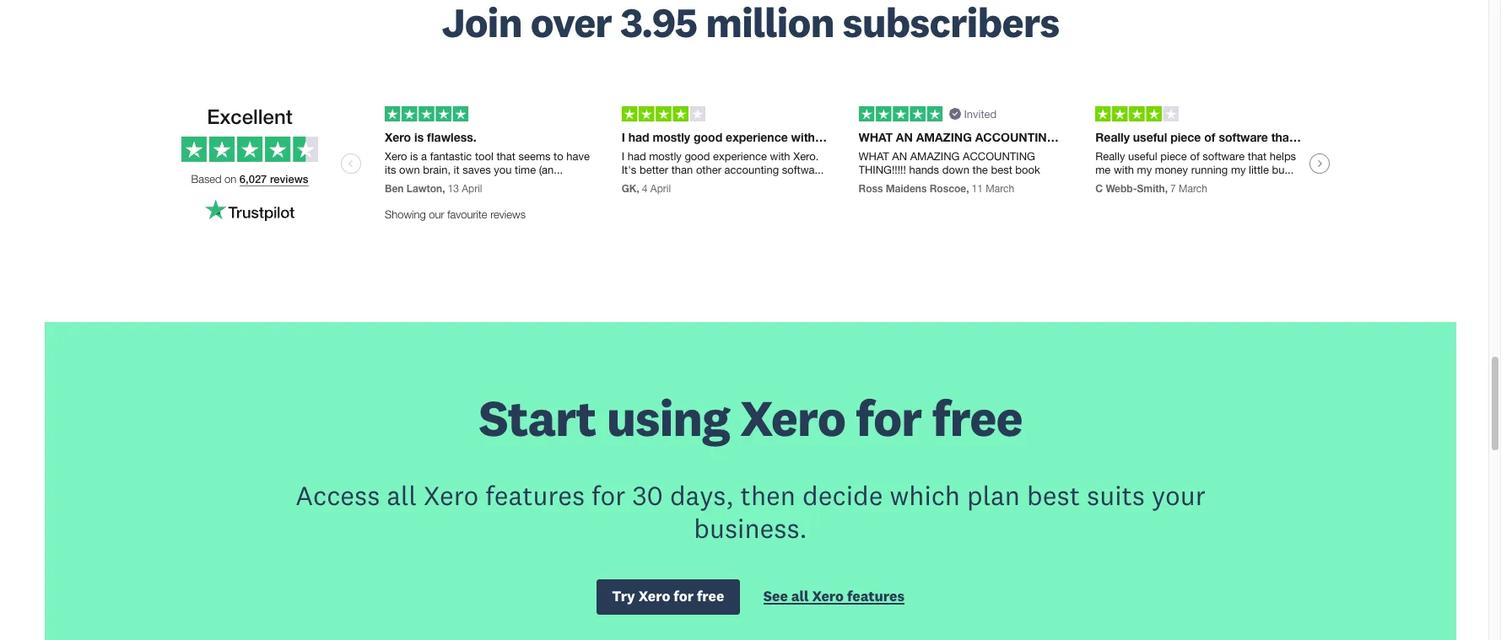 Task type: locate. For each thing, give the bounding box(es) containing it.
0 horizontal spatial for
[[592, 478, 626, 512]]

business.
[[694, 511, 807, 545]]

all for access
[[387, 478, 417, 512]]

best
[[1027, 478, 1080, 512]]

free up 'plan' in the bottom right of the page
[[932, 386, 1022, 450]]

1 vertical spatial all
[[791, 587, 809, 606]]

1 horizontal spatial for
[[674, 587, 694, 606]]

see all xero features link
[[763, 587, 905, 610]]

1 vertical spatial features
[[847, 587, 905, 606]]

1 vertical spatial for
[[592, 478, 626, 512]]

all right access
[[387, 478, 417, 512]]

1 horizontal spatial free
[[932, 386, 1022, 450]]

see all xero features
[[763, 587, 905, 606]]

free
[[932, 386, 1022, 450], [697, 587, 724, 606]]

plan
[[967, 478, 1020, 512]]

0 vertical spatial free
[[932, 386, 1022, 450]]

see
[[763, 587, 788, 606]]

1 horizontal spatial features
[[847, 587, 905, 606]]

all inside the access all xero features for 30 days, then decide which plan best suits your business.
[[387, 478, 417, 512]]

all for see
[[791, 587, 809, 606]]

start
[[479, 386, 596, 450]]

xero
[[740, 386, 845, 450], [424, 478, 479, 512], [639, 587, 670, 606], [812, 587, 844, 606]]

xero inside the access all xero features for 30 days, then decide which plan best suits your business.
[[424, 478, 479, 512]]

0 horizontal spatial all
[[387, 478, 417, 512]]

0 vertical spatial features
[[485, 478, 585, 512]]

0 vertical spatial for
[[856, 386, 922, 450]]

xero for access
[[424, 478, 479, 512]]

features
[[485, 478, 585, 512], [847, 587, 905, 606]]

features inside the access all xero features for 30 days, then decide which plan best suits your business.
[[485, 478, 585, 512]]

features for access
[[485, 478, 585, 512]]

all right see
[[791, 587, 809, 606]]

features inside see all xero features link
[[847, 587, 905, 606]]

try
[[612, 587, 635, 606]]

for inside the access all xero features for 30 days, then decide which plan best suits your business.
[[592, 478, 626, 512]]

all
[[387, 478, 417, 512], [791, 587, 809, 606]]

2 vertical spatial for
[[674, 587, 694, 606]]

features for see
[[847, 587, 905, 606]]

free left see
[[697, 587, 724, 606]]

using
[[606, 386, 730, 450]]

0 horizontal spatial features
[[485, 478, 585, 512]]

0 horizontal spatial free
[[697, 587, 724, 606]]

access
[[295, 478, 380, 512]]

1 vertical spatial free
[[697, 587, 724, 606]]

1 horizontal spatial all
[[791, 587, 809, 606]]

xero for start
[[740, 386, 845, 450]]

all inside see all xero features link
[[791, 587, 809, 606]]

for
[[856, 386, 922, 450], [592, 478, 626, 512], [674, 587, 694, 606]]

0 vertical spatial all
[[387, 478, 417, 512]]



Task type: vqa. For each thing, say whether or not it's contained in the screenshot.
features to the bottom
yes



Task type: describe. For each thing, give the bounding box(es) containing it.
start using xero for free
[[479, 386, 1022, 450]]

your
[[1152, 478, 1206, 512]]

try xero for free
[[612, 587, 724, 606]]

free inside "try xero for free" link
[[697, 587, 724, 606]]

xero for see
[[812, 587, 844, 606]]

30
[[632, 478, 663, 512]]

2 horizontal spatial for
[[856, 386, 922, 450]]

access all xero features for 30 days, then decide which plan best suits your business.
[[295, 478, 1206, 545]]

suits
[[1087, 478, 1145, 512]]

decide
[[802, 478, 883, 512]]

try xero for free link
[[596, 580, 740, 615]]

days,
[[670, 478, 734, 512]]

which
[[890, 478, 960, 512]]

then
[[740, 478, 796, 512]]



